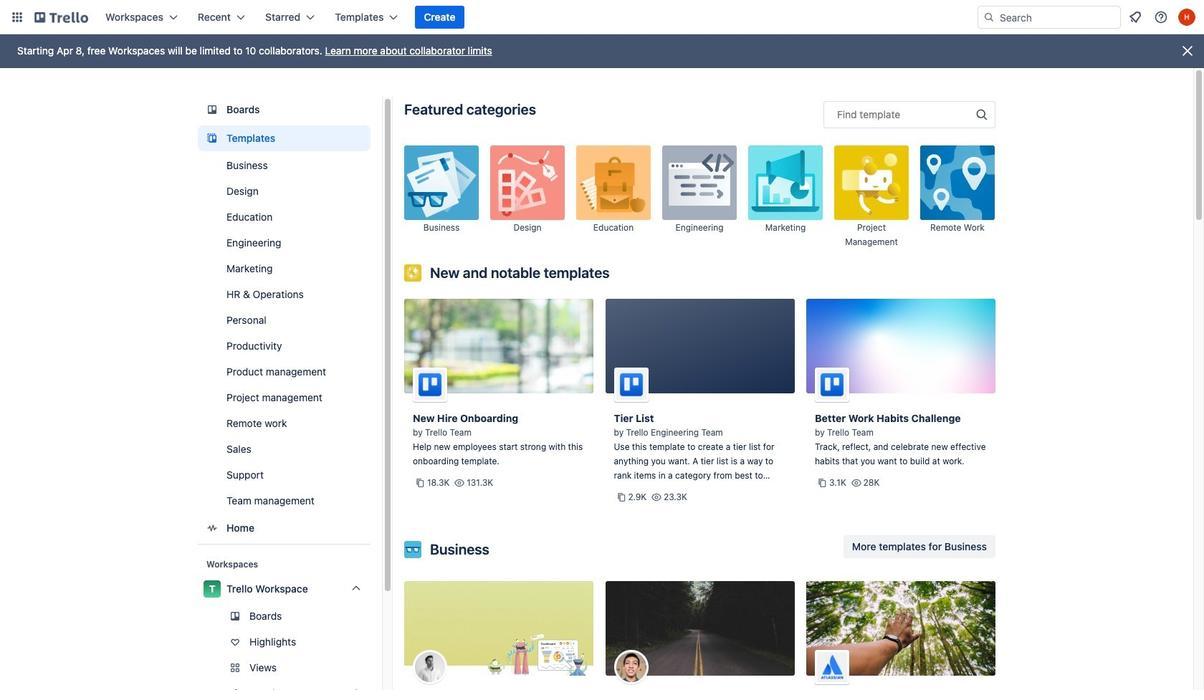 Task type: locate. For each thing, give the bounding box(es) containing it.
marketing icon image
[[749, 146, 823, 220]]

1 horizontal spatial trello team image
[[815, 368, 850, 402]]

1 vertical spatial business icon image
[[404, 541, 422, 559]]

project management icon image
[[835, 146, 909, 220]]

None field
[[824, 101, 996, 128]]

back to home image
[[34, 6, 88, 29]]

1 business icon image from the top
[[404, 146, 479, 220]]

0 horizontal spatial trello team image
[[413, 368, 447, 402]]

trello engineering team image
[[614, 368, 649, 402]]

business icon image
[[404, 146, 479, 220], [404, 541, 422, 559]]

2 business icon image from the top
[[404, 541, 422, 559]]

board image
[[204, 101, 221, 118]]

trello team image
[[413, 368, 447, 402], [815, 368, 850, 402]]

template board image
[[204, 130, 221, 147]]

1 trello team image from the left
[[413, 368, 447, 402]]

search image
[[984, 11, 995, 23]]

0 vertical spatial business icon image
[[404, 146, 479, 220]]



Task type: vqa. For each thing, say whether or not it's contained in the screenshot.
frequency to the bottom
no



Task type: describe. For each thing, give the bounding box(es) containing it.
primary element
[[0, 0, 1205, 34]]

design icon image
[[491, 146, 565, 220]]

forward image
[[368, 686, 385, 691]]

engineering icon image
[[663, 146, 737, 220]]

remote work icon image
[[921, 146, 995, 220]]

atlassian image
[[815, 650, 850, 685]]

education icon image
[[577, 146, 651, 220]]

toni, founder @ crmble image
[[413, 650, 447, 685]]

0 notifications image
[[1127, 9, 1145, 26]]

2 trello team image from the left
[[815, 368, 850, 402]]

Search field
[[995, 7, 1121, 27]]

forward image
[[368, 660, 385, 677]]

syarfandi achmad image
[[614, 650, 649, 685]]

open information menu image
[[1155, 10, 1169, 24]]

howard (howard38800628) image
[[1179, 9, 1196, 26]]

add image
[[348, 686, 365, 691]]

home image
[[204, 520, 221, 537]]



